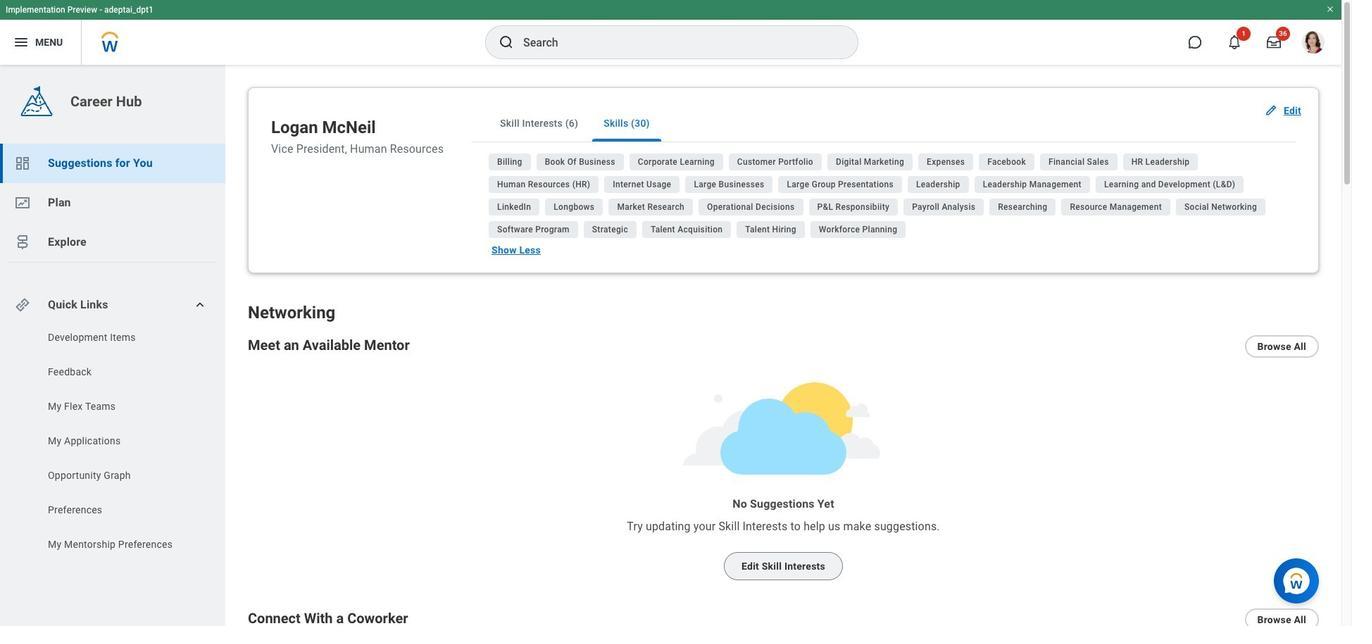 Task type: describe. For each thing, give the bounding box(es) containing it.
edit image
[[1265, 104, 1279, 118]]

close environment banner image
[[1327, 5, 1335, 13]]

search image
[[498, 34, 515, 51]]

inbox large image
[[1267, 35, 1282, 49]]



Task type: vqa. For each thing, say whether or not it's contained in the screenshot.
the 33 'BUTTON'
no



Task type: locate. For each thing, give the bounding box(es) containing it.
dashboard image
[[14, 155, 31, 172]]

onboarding home image
[[14, 194, 31, 211]]

tab list
[[472, 105, 1296, 142]]

Search Workday  search field
[[523, 27, 829, 58]]

link image
[[14, 297, 31, 314]]

timeline milestone image
[[14, 234, 31, 251]]

notifications large image
[[1228, 35, 1242, 49]]

list
[[0, 144, 225, 262], [489, 154, 1296, 244], [0, 330, 225, 555]]

profile logan mcneil image
[[1303, 31, 1325, 56]]

banner
[[0, 0, 1342, 65]]

justify image
[[13, 34, 30, 51]]



